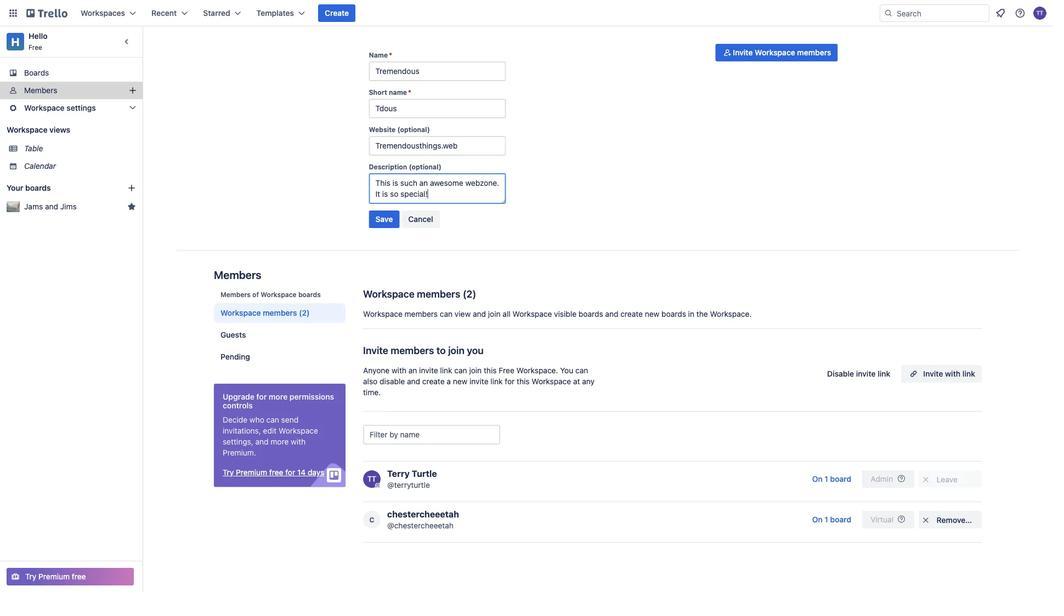Task type: locate. For each thing, give the bounding box(es) containing it.
1 1 from the top
[[825, 475, 829, 484]]

1 horizontal spatial for
[[286, 468, 295, 478]]

more up send
[[269, 393, 288, 402]]

try premium free button
[[7, 569, 134, 586]]

2 vertical spatial for
[[286, 468, 295, 478]]

workspace inside the upgrade for more permissions controls decide who can send invitations, edit workspace settings, and more with premium.
[[279, 427, 318, 436]]

virtual button
[[863, 512, 915, 529]]

(
[[463, 288, 467, 300]]

premium
[[236, 468, 267, 478], [39, 573, 70, 582]]

of
[[253, 291, 259, 299]]

1 vertical spatial try
[[25, 573, 36, 582]]

remove…
[[937, 516, 973, 525]]

0 vertical spatial try
[[223, 468, 234, 478]]

create inside "anyone with an invite link can join this free workspace. you can also disable and create a new invite link for this workspace at any time."
[[423, 377, 445, 386]]

workspace members down of
[[221, 309, 297, 318]]

0 horizontal spatial workspace.
[[517, 366, 559, 375]]

on 1 board link left virtual
[[806, 512, 858, 529]]

workspace members left '('
[[363, 288, 461, 300]]

2 vertical spatial members
[[221, 291, 251, 299]]

guests link
[[214, 326, 346, 345]]

premium for try premium free for 14 days
[[236, 468, 267, 478]]

invite inside the disable invite link button
[[857, 370, 876, 379]]

2 1 from the top
[[825, 516, 829, 525]]

website (optional)
[[369, 126, 430, 133]]

0 vertical spatial new
[[645, 310, 660, 319]]

0 vertical spatial free
[[29, 43, 42, 51]]

link inside button
[[963, 370, 976, 379]]

* right name
[[389, 51, 392, 59]]

short name *
[[369, 88, 412, 96]]

0 vertical spatial sm image
[[723, 47, 734, 58]]

workspace settings
[[24, 103, 96, 113]]

1 vertical spatial free
[[72, 573, 86, 582]]

and inside "anyone with an invite link can join this free workspace. you can also disable and create a new invite link for this workspace at any time."
[[407, 377, 421, 386]]

anyone with an invite link can join this free workspace. you can also disable and create a new invite link for this workspace at any time.
[[363, 366, 595, 397]]

0 vertical spatial on 1 board
[[813, 475, 852, 484]]

1 vertical spatial workspace.
[[517, 366, 559, 375]]

1 horizontal spatial *
[[408, 88, 412, 96]]

workspace. right the
[[711, 310, 752, 319]]

and
[[45, 202, 58, 211], [473, 310, 486, 319], [606, 310, 619, 319], [407, 377, 421, 386], [256, 438, 269, 447]]

(optional) up this is such an awesome webzone. it is so special! text box
[[409, 163, 442, 171]]

boards right visible
[[579, 310, 604, 319]]

and down "edit"
[[256, 438, 269, 447]]

chestercheeetah
[[388, 510, 459, 520]]

sm image inside leave link
[[921, 475, 932, 486]]

invite right an
[[419, 366, 438, 375]]

terry
[[388, 469, 410, 479]]

and right view
[[473, 310, 486, 319]]

2 on from the top
[[813, 516, 823, 525]]

more down "edit"
[[271, 438, 289, 447]]

free
[[29, 43, 42, 51], [499, 366, 515, 375]]

board left virtual
[[831, 516, 852, 525]]

invite with link
[[924, 370, 976, 379]]

members link
[[0, 82, 143, 99]]

1 vertical spatial *
[[408, 88, 412, 96]]

back to home image
[[26, 4, 68, 22]]

members up of
[[214, 268, 262, 281]]

to
[[437, 345, 446, 357]]

workspace. left you on the bottom of the page
[[517, 366, 559, 375]]

premium for try premium free
[[39, 573, 70, 582]]

2 on 1 board link from the top
[[806, 512, 858, 529]]

1 vertical spatial new
[[453, 377, 468, 386]]

0 vertical spatial on 1 board link
[[806, 471, 858, 489]]

0 horizontal spatial invite
[[419, 366, 438, 375]]

2 vertical spatial sm image
[[921, 515, 932, 526]]

* right 'name'
[[408, 88, 412, 96]]

for inside "anyone with an invite link can join this free workspace. you can also disable and create a new invite link for this workspace at any time."
[[505, 377, 515, 386]]

0 horizontal spatial new
[[453, 377, 468, 386]]

members down boards
[[24, 86, 57, 95]]

workspaces button
[[74, 4, 143, 22]]

new right a
[[453, 377, 468, 386]]

0 vertical spatial workspace.
[[711, 310, 752, 319]]

workspace inside button
[[755, 48, 796, 57]]

invite right a
[[470, 377, 489, 386]]

1 for terry turtle
[[825, 475, 829, 484]]

invite with link button
[[902, 366, 983, 383]]

with inside "anyone with an invite link can join this free workspace. you can also disable and create a new invite link for this workspace at any time."
[[392, 366, 407, 375]]

0 vertical spatial free
[[269, 468, 284, 478]]

on 1 board left admin
[[813, 475, 852, 484]]

premium inside button
[[236, 468, 267, 478]]

invite for invite with link
[[924, 370, 944, 379]]

0 horizontal spatial workspace members
[[221, 309, 297, 318]]

0 notifications image
[[995, 7, 1008, 20]]

invite inside "invite workspace members" button
[[734, 48, 753, 57]]

sm image for terry turtle
[[921, 475, 932, 486]]

new left in
[[645, 310, 660, 319]]

0 vertical spatial board
[[831, 475, 852, 484]]

2 horizontal spatial with
[[946, 370, 961, 379]]

you
[[561, 366, 574, 375]]

members
[[798, 48, 832, 57], [417, 288, 461, 300], [263, 309, 297, 318], [405, 310, 438, 319], [391, 345, 434, 357]]

on 1 board left virtual
[[813, 516, 852, 525]]

at
[[574, 377, 580, 386]]

can up at
[[576, 366, 589, 375]]

0 vertical spatial invite
[[734, 48, 753, 57]]

try inside button
[[223, 468, 234, 478]]

create button
[[318, 4, 356, 22]]

new inside "anyone with an invite link can join this free workspace. you can also disable and create a new invite link for this workspace at any time."
[[453, 377, 468, 386]]

0 vertical spatial create
[[621, 310, 643, 319]]

try for try premium free
[[25, 573, 36, 582]]

with for anyone
[[392, 366, 407, 375]]

description
[[369, 163, 407, 171]]

(optional) for website (optional)
[[398, 126, 430, 133]]

primary element
[[0, 0, 1054, 26]]

1 horizontal spatial workspace.
[[711, 310, 752, 319]]

1 for chestercheeetah
[[825, 516, 829, 525]]

free inside button
[[72, 573, 86, 582]]

0 horizontal spatial try
[[25, 573, 36, 582]]

on 1 board for terry turtle
[[813, 475, 852, 484]]

join left all
[[488, 310, 501, 319]]

1 horizontal spatial new
[[645, 310, 660, 319]]

and down an
[[407, 377, 421, 386]]

1 horizontal spatial premium
[[236, 468, 267, 478]]

free for try premium free for 14 days
[[269, 468, 284, 478]]

all
[[503, 310, 511, 319]]

1 vertical spatial for
[[257, 393, 267, 402]]

premium.
[[223, 449, 256, 458]]

edit
[[263, 427, 277, 436]]

can up "edit"
[[267, 416, 279, 425]]

h link
[[7, 33, 24, 50]]

2 horizontal spatial invite
[[857, 370, 876, 379]]

join down you
[[470, 366, 482, 375]]

1 vertical spatial board
[[831, 516, 852, 525]]

hello
[[29, 32, 48, 41]]

can
[[440, 310, 453, 319], [455, 366, 467, 375], [576, 366, 589, 375], [267, 416, 279, 425]]

0 horizontal spatial create
[[423, 377, 445, 386]]

0 vertical spatial *
[[389, 51, 392, 59]]

2 on 1 board from the top
[[813, 516, 852, 525]]

leave
[[937, 476, 958, 485]]

1 horizontal spatial with
[[392, 366, 407, 375]]

disable invite link
[[828, 370, 891, 379]]

1 vertical spatial sm image
[[921, 475, 932, 486]]

members left of
[[221, 291, 251, 299]]

invite for invite workspace members
[[734, 48, 753, 57]]

0 vertical spatial join
[[488, 310, 501, 319]]

anyone
[[363, 366, 390, 375]]

invite
[[734, 48, 753, 57], [363, 345, 389, 357], [924, 370, 944, 379]]

0 horizontal spatial join
[[449, 345, 465, 357]]

1 vertical spatial free
[[499, 366, 515, 375]]

c
[[370, 517, 375, 524]]

workspace.
[[711, 310, 752, 319], [517, 366, 559, 375]]

1 board from the top
[[831, 475, 852, 484]]

and left jims
[[45, 202, 58, 211]]

None text field
[[369, 99, 506, 119]]

with inside button
[[946, 370, 961, 379]]

0 horizontal spatial with
[[291, 438, 306, 447]]

and inside the upgrade for more permissions controls decide who can send invitations, edit workspace settings, and more with premium.
[[256, 438, 269, 447]]

1 horizontal spatial free
[[269, 468, 284, 478]]

invite
[[419, 366, 438, 375], [857, 370, 876, 379], [470, 377, 489, 386]]

2 horizontal spatial join
[[488, 310, 501, 319]]

0 vertical spatial 1
[[825, 475, 829, 484]]

on 1 board link left admin
[[806, 471, 858, 489]]

2 vertical spatial join
[[470, 366, 482, 375]]

1 vertical spatial 1
[[825, 516, 829, 525]]

join inside "anyone with an invite link can join this free workspace. you can also disable and create a new invite link for this workspace at any time."
[[470, 366, 482, 375]]

2 board from the top
[[831, 516, 852, 525]]

None text field
[[369, 61, 506, 81], [369, 136, 506, 156], [369, 61, 506, 81], [369, 136, 506, 156]]

0 vertical spatial (optional)
[[398, 126, 430, 133]]

and right visible
[[606, 310, 619, 319]]

1 horizontal spatial free
[[499, 366, 515, 375]]

send
[[281, 416, 299, 425]]

(optional) right website
[[398, 126, 430, 133]]

invite right "disable"
[[857, 370, 876, 379]]

board left admin
[[831, 475, 852, 484]]

1 vertical spatial create
[[423, 377, 445, 386]]

link inside button
[[878, 370, 891, 379]]

2
[[467, 288, 473, 300]]

views
[[49, 125, 70, 134]]

1 horizontal spatial try
[[223, 468, 234, 478]]

sm image inside "invite workspace members" button
[[723, 47, 734, 58]]

0 horizontal spatial this
[[484, 366, 497, 375]]

1 horizontal spatial invite
[[734, 48, 753, 57]]

invite inside the invite with link button
[[924, 370, 944, 379]]

organizationdetailform element
[[369, 50, 506, 233]]

0 horizontal spatial invite
[[363, 345, 389, 357]]

sm image for chestercheeetah
[[921, 515, 932, 526]]

*
[[389, 51, 392, 59], [408, 88, 412, 96]]

join right to
[[449, 345, 465, 357]]

0 vertical spatial this
[[484, 366, 497, 375]]

chestercheeetah @chestercheeetah
[[388, 510, 459, 531]]

on for terry turtle
[[813, 475, 823, 484]]

1 on 1 board link from the top
[[806, 471, 858, 489]]

1 on 1 board from the top
[[813, 475, 852, 484]]

1 vertical spatial on
[[813, 516, 823, 525]]

0 horizontal spatial free
[[29, 43, 42, 51]]

0 horizontal spatial for
[[257, 393, 267, 402]]

workspace members can view and join all workspace visible boards and create new boards in the workspace.
[[363, 310, 752, 319]]

add board image
[[127, 184, 136, 193]]

0 vertical spatial more
[[269, 393, 288, 402]]

)
[[473, 288, 477, 300]]

0 horizontal spatial free
[[72, 573, 86, 582]]

1 horizontal spatial this
[[517, 377, 530, 386]]

terry turtle (terryturtle) image
[[1034, 7, 1047, 20]]

0 vertical spatial on
[[813, 475, 823, 484]]

on for chestercheeetah
[[813, 516, 823, 525]]

1 horizontal spatial create
[[621, 310, 643, 319]]

disable invite link button
[[821, 366, 898, 383]]

join
[[488, 310, 501, 319], [449, 345, 465, 357], [470, 366, 482, 375]]

0 vertical spatial for
[[505, 377, 515, 386]]

boards up (2)
[[299, 291, 321, 299]]

1 vertical spatial premium
[[39, 573, 70, 582]]

sm image inside remove… 'link'
[[921, 515, 932, 526]]

1 vertical spatial invite
[[363, 345, 389, 357]]

save
[[376, 215, 393, 224]]

Search field
[[894, 5, 990, 21]]

1 vertical spatial on 1 board
[[813, 516, 852, 525]]

free for try premium free
[[72, 573, 86, 582]]

2 horizontal spatial invite
[[924, 370, 944, 379]]

on 1 board link
[[806, 471, 858, 489], [806, 512, 858, 529]]

boards
[[25, 184, 51, 193], [299, 291, 321, 299], [579, 310, 604, 319], [662, 310, 687, 319]]

sm image
[[723, 47, 734, 58], [921, 475, 932, 486], [921, 515, 932, 526]]

2 horizontal spatial for
[[505, 377, 515, 386]]

workspace views
[[7, 125, 70, 134]]

1 on from the top
[[813, 475, 823, 484]]

14
[[298, 468, 306, 478]]

1 vertical spatial (optional)
[[409, 163, 442, 171]]

premium inside button
[[39, 573, 70, 582]]

1 horizontal spatial join
[[470, 366, 482, 375]]

create
[[621, 310, 643, 319], [423, 377, 445, 386]]

2 vertical spatial invite
[[924, 370, 944, 379]]

table
[[24, 144, 43, 153]]

workspace members
[[363, 288, 461, 300], [221, 309, 297, 318]]

0 vertical spatial premium
[[236, 468, 267, 478]]

try inside button
[[25, 573, 36, 582]]

try
[[223, 468, 234, 478], [25, 573, 36, 582]]

for
[[505, 377, 515, 386], [257, 393, 267, 402], [286, 468, 295, 478]]

for inside button
[[286, 468, 295, 478]]

1 vertical spatial on 1 board link
[[806, 512, 858, 529]]

0 horizontal spatial premium
[[39, 573, 70, 582]]

cancel
[[409, 215, 434, 224]]

can left view
[[440, 310, 453, 319]]

1 horizontal spatial workspace members
[[363, 288, 461, 300]]

pending
[[221, 353, 250, 362]]

free inside button
[[269, 468, 284, 478]]



Task type: vqa. For each thing, say whether or not it's contained in the screenshot.
'for' inside Try Premium free for 14 days button
yes



Task type: describe. For each thing, give the bounding box(es) containing it.
decide
[[223, 416, 248, 425]]

hello link
[[29, 32, 48, 41]]

0 vertical spatial workspace members
[[363, 288, 461, 300]]

calendar link
[[24, 161, 136, 172]]

description (optional)
[[369, 163, 442, 171]]

who
[[250, 416, 264, 425]]

virtual
[[871, 516, 894, 525]]

templates
[[257, 9, 294, 18]]

0 vertical spatial members
[[24, 86, 57, 95]]

1 vertical spatial join
[[449, 345, 465, 357]]

settings,
[[223, 438, 253, 447]]

boards left in
[[662, 310, 687, 319]]

recent
[[152, 9, 177, 18]]

table link
[[24, 143, 136, 154]]

@chestercheeetah
[[388, 522, 454, 531]]

1 vertical spatial members
[[214, 268, 262, 281]]

recent button
[[145, 4, 194, 22]]

upgrade
[[223, 393, 255, 402]]

settings
[[67, 103, 96, 113]]

on 1 board link for terry turtle
[[806, 471, 858, 489]]

save button
[[369, 211, 400, 228]]

on 1 board link for chestercheeetah
[[806, 512, 858, 529]]

with for invite
[[946, 370, 961, 379]]

create
[[325, 9, 349, 18]]

your boards with 1 items element
[[7, 182, 111, 195]]

workspace inside "anyone with an invite link can join this free workspace. you can also disable and create a new invite link for this workspace at any time."
[[532, 377, 572, 386]]

the
[[697, 310, 708, 319]]

also
[[363, 377, 378, 386]]

jams and jims
[[24, 202, 77, 211]]

workspaces
[[81, 9, 125, 18]]

hello free
[[29, 32, 48, 51]]

1 vertical spatial workspace members
[[221, 309, 297, 318]]

( 2 )
[[463, 288, 477, 300]]

and inside the jams and jims link
[[45, 202, 58, 211]]

0 horizontal spatial *
[[389, 51, 392, 59]]

an
[[409, 366, 417, 375]]

try premium free
[[25, 573, 86, 582]]

open information menu image
[[1015, 8, 1026, 19]]

board for chestercheeetah
[[831, 516, 852, 525]]

free inside hello free
[[29, 43, 42, 51]]

days
[[308, 468, 325, 478]]

1 vertical spatial this
[[517, 377, 530, 386]]

website
[[369, 126, 396, 133]]

this member is an admin of this workspace. image
[[375, 484, 380, 489]]

guests
[[221, 331, 246, 340]]

starred
[[203, 9, 230, 18]]

workspace navigation collapse icon image
[[120, 34, 135, 49]]

boards
[[24, 68, 49, 77]]

boards up jams
[[25, 184, 51, 193]]

any
[[583, 377, 595, 386]]

1 horizontal spatial invite
[[470, 377, 489, 386]]

with inside the upgrade for more permissions controls decide who can send invitations, edit workspace settings, and more with premium.
[[291, 438, 306, 447]]

turtle
[[412, 469, 437, 479]]

invite for invite members to join you
[[363, 345, 389, 357]]

workspace. inside "anyone with an invite link can join this free workspace. you can also disable and create a new invite link for this workspace at any time."
[[517, 366, 559, 375]]

name
[[369, 51, 388, 59]]

starred icon image
[[127, 203, 136, 211]]

short
[[369, 88, 388, 96]]

your boards
[[7, 184, 51, 193]]

invite workspace members button
[[716, 44, 838, 61]]

1 vertical spatial more
[[271, 438, 289, 447]]

view
[[455, 310, 471, 319]]

jams
[[24, 202, 43, 211]]

templates button
[[250, 4, 312, 22]]

members of workspace boards
[[221, 291, 321, 299]]

disable
[[380, 377, 405, 386]]

can down you
[[455, 366, 467, 375]]

This is such an awesome webzone. It is so special! text field
[[369, 173, 506, 204]]

(2)
[[299, 309, 310, 318]]

name *
[[369, 51, 392, 59]]

invite members to join you
[[363, 345, 484, 357]]

Filter by name text field
[[363, 425, 501, 445]]

permissions
[[290, 393, 334, 402]]

terry turtle @terryturtle
[[388, 469, 437, 490]]

workspace inside dropdown button
[[24, 103, 65, 113]]

jams and jims link
[[24, 201, 123, 212]]

starred button
[[197, 4, 248, 22]]

workspace settings button
[[0, 99, 143, 117]]

admin
[[871, 475, 894, 484]]

members inside button
[[798, 48, 832, 57]]

try premium free for 14 days
[[223, 468, 325, 478]]

free inside "anyone with an invite link can join this free workspace. you can also disable and create a new invite link for this workspace at any time."
[[499, 366, 515, 375]]

try for try premium free for 14 days
[[223, 468, 234, 478]]

for inside the upgrade for more permissions controls decide who can send invitations, edit workspace settings, and more with premium.
[[257, 393, 267, 402]]

boards link
[[0, 64, 143, 82]]

on 1 board for chestercheeetah
[[813, 516, 852, 525]]

board for terry turtle
[[831, 475, 852, 484]]

(optional) for description (optional)
[[409, 163, 442, 171]]

jims
[[60, 202, 77, 211]]

try premium free for 14 days button
[[223, 468, 325, 479]]

invitations,
[[223, 427, 261, 436]]

name
[[389, 88, 407, 96]]

calendar
[[24, 162, 56, 171]]

can inside the upgrade for more permissions controls decide who can send invitations, edit workspace settings, and more with premium.
[[267, 416, 279, 425]]

@terryturtle
[[388, 481, 430, 490]]

h
[[11, 35, 19, 48]]

pending link
[[214, 347, 346, 367]]

search image
[[885, 9, 894, 18]]

admin button
[[863, 471, 915, 489]]

your
[[7, 184, 23, 193]]

controls
[[223, 402, 253, 411]]

visible
[[554, 310, 577, 319]]

you
[[467, 345, 484, 357]]

time.
[[363, 388, 381, 397]]

leave link
[[919, 471, 983, 489]]

in
[[689, 310, 695, 319]]

remove… link
[[919, 512, 983, 529]]

disable
[[828, 370, 855, 379]]



